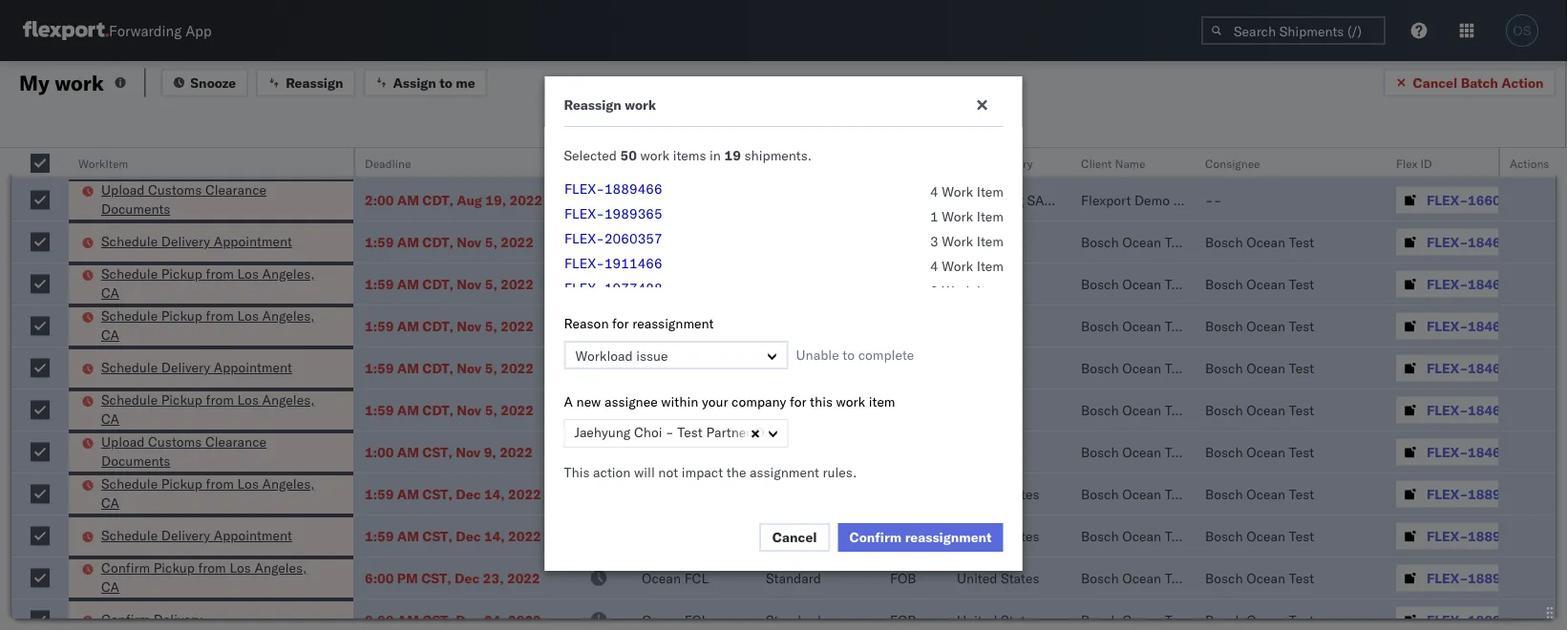 Task type: describe. For each thing, give the bounding box(es) containing it.
1 flex-1846748 from the top
[[1427, 234, 1526, 250]]

1 resize handle column header from the left
[[46, 148, 69, 630]]

4 flex-1846748 from the top
[[1427, 360, 1526, 376]]

confirm pickup from los angeles, ca link
[[101, 559, 329, 597]]

client name button
[[1072, 152, 1177, 171]]

23,
[[483, 570, 504, 586]]

assignee
[[604, 393, 658, 410]]

rules.
[[823, 464, 857, 481]]

origin
[[957, 156, 988, 170]]

4 5, from the top
[[485, 360, 497, 376]]

id
[[1421, 156, 1432, 170]]

9 resize handle column header from the left
[[1173, 148, 1196, 630]]

3 resize handle column header from the left
[[542, 148, 565, 630]]

to for assign
[[440, 74, 452, 91]]

2 schedule pickup from los angeles, ca button from the top
[[101, 307, 329, 347]]

7 standard from the top
[[766, 570, 821, 586]]

this
[[810, 393, 833, 410]]

4 resize handle column header from the left
[[609, 148, 632, 630]]

work for flex-1977428
[[941, 283, 973, 299]]

ca for 4th schedule pickup from los angeles, ca link
[[101, 495, 119, 511]]

3 schedule from the top
[[101, 308, 158, 324]]

kong
[[993, 191, 1024, 208]]

3 5, from the top
[[485, 318, 497, 334]]

4 schedule from the top
[[101, 359, 158, 376]]

2 am from the top
[[397, 234, 419, 250]]

cancel batch action
[[1413, 74, 1544, 91]]

forwarding
[[109, 21, 182, 40]]

flex-1989365 link
[[564, 205, 662, 226]]

1 1:59 am cdt, nov 5, 2022 from the top
[[365, 234, 534, 250]]

action
[[1502, 74, 1544, 91]]

2 ocean fcl from the top
[[642, 234, 709, 250]]

5 ocean fcl from the top
[[642, 360, 709, 376]]

3 flex-1846748 from the top
[[1427, 318, 1526, 334]]

am for fourth schedule pickup from los angeles, ca button from the bottom
[[397, 276, 419, 292]]

item
[[869, 393, 895, 410]]

pickup for third schedule pickup from los angeles, ca link
[[161, 392, 202, 408]]

4 for 1889466
[[930, 183, 938, 200]]

a
[[564, 393, 573, 410]]

schedule delivery appointment button for united states
[[101, 526, 292, 547]]

this action will not impact the assignment rules.
[[564, 464, 857, 481]]

unable
[[796, 347, 839, 363]]

origin country
[[957, 156, 1033, 170]]

3 for 2060357
[[930, 233, 938, 250]]

11 resize handle column header from the left
[[1517, 148, 1540, 630]]

item for flex-1989365
[[976, 208, 1003, 225]]

cai
[[1549, 191, 1567, 208]]

los for third schedule pickup from los angeles, ca link from the bottom
[[237, 308, 259, 324]]

8:00
[[365, 612, 394, 628]]

states for confirm pickup from los angeles, ca
[[1001, 570, 1039, 586]]

work right the my
[[55, 69, 104, 96]]

5 cdt, from the top
[[422, 360, 453, 376]]

reassign for reassign work
[[564, 96, 621, 113]]

cst, for upload customs clearance documents
[[422, 444, 452, 460]]

5 1846748 from the top
[[1468, 402, 1526, 418]]

fob for confirm delivery
[[890, 612, 916, 628]]

upload for 1:00 am cst, nov 9, 2022
[[101, 434, 145, 450]]

2 schedule pickup from los angeles, ca from the top
[[101, 308, 315, 343]]

in
[[710, 147, 721, 164]]

19,
[[485, 191, 506, 208]]

19
[[724, 147, 741, 164]]

los for 4th schedule pickup from los angeles, ca link
[[237, 476, 259, 492]]

from inside confirm pickup from los angeles, ca
[[198, 560, 226, 576]]

4 work item for flex-1911466
[[930, 258, 1003, 275]]

my
[[19, 69, 49, 96]]

5 standard from the top
[[766, 486, 821, 502]]

flex-1911466 link
[[564, 255, 662, 276]]

mode button
[[632, 152, 737, 171]]

6:00
[[365, 570, 394, 586]]

1 ocean fcl from the top
[[642, 191, 709, 208]]

2 united states from the top
[[957, 528, 1039, 544]]

1 cdt, from the top
[[422, 191, 453, 208]]

2 1:59 from the top
[[365, 276, 394, 292]]

3 1846748 from the top
[[1468, 318, 1526, 334]]

2 vertical spatial china
[[957, 276, 993, 292]]

2 cdt, from the top
[[422, 234, 453, 250]]

priority
[[766, 156, 803, 170]]

4 schedule pickup from los angeles, ca from the top
[[101, 476, 315, 511]]

9,
[[484, 444, 496, 460]]

item for flex-1889466
[[976, 183, 1003, 200]]

9 ocean fcl from the top
[[642, 570, 709, 586]]

2 states from the top
[[1001, 528, 1039, 544]]

3 schedule pickup from los angeles, ca from the top
[[101, 392, 315, 427]]

reassign for reassign
[[286, 74, 343, 91]]

confirm delivery button
[[101, 610, 203, 630]]

4 1:59 am cdt, nov 5, 2022 from the top
[[365, 360, 534, 376]]

me
[[456, 74, 475, 91]]

priority button
[[756, 152, 861, 171]]

workitem button
[[69, 152, 334, 171]]

2 1846748 from the top
[[1468, 276, 1526, 292]]

assign to me button
[[363, 68, 488, 97]]

ca for 'confirm pickup from los angeles, ca' link
[[101, 579, 119, 595]]

6 1:59 from the top
[[365, 486, 394, 502]]

work for flex-1911466
[[941, 258, 973, 275]]

lhu for confirm delivery
[[1549, 611, 1567, 628]]

pickup for 'confirm pickup from los angeles, ca' link
[[153, 560, 195, 576]]

client
[[1081, 156, 1112, 170]]

pickup for 4th schedule pickup from los angeles, ca link
[[161, 476, 202, 492]]

7 schedule from the top
[[101, 527, 158, 544]]

assign to me
[[393, 74, 475, 91]]

ops
[[754, 424, 779, 441]]

6:00 pm cst, dec 23, 2022
[[365, 570, 540, 586]]

3 cdt, from the top
[[422, 276, 453, 292]]

schedule delivery appointment link for united states
[[101, 526, 292, 545]]

2 resize handle column header from the left
[[330, 148, 353, 630]]

deadline button
[[355, 152, 546, 171]]

confirm for confirm reassignment
[[850, 529, 902, 546]]

jaehyung
[[574, 424, 631, 441]]

snooze button
[[161, 68, 249, 97]]

1889466 for confirm pickup from los angeles, ca
[[1468, 570, 1526, 586]]

1 1:59 from the top
[[365, 234, 394, 250]]

Search Shipments (/) text field
[[1201, 16, 1386, 45]]

1
[[930, 208, 938, 225]]

ca for fourth schedule pickup from los angeles, ca link from the bottom of the page
[[101, 285, 119, 301]]

flex-1989365
[[564, 205, 662, 222]]

item for flex-2060357
[[976, 233, 1003, 250]]

flex-1889466 for schedule pickup from los angeles, ca
[[1427, 486, 1526, 502]]

1 1:59 am cst, dec 14, 2022 from the top
[[365, 486, 541, 502]]

confirm for confirm pickup from los angeles, ca
[[101, 560, 150, 576]]

flex-1889466 for confirm delivery
[[1427, 612, 1526, 628]]

pickup for fourth schedule pickup from los angeles, ca link from the bottom of the page
[[161, 265, 202, 282]]

issue
[[636, 348, 668, 364]]

am for 3rd schedule pickup from los angeles, ca button from the top of the page
[[397, 402, 419, 418]]

snooze inside snooze button
[[190, 74, 236, 91]]

reason
[[564, 315, 609, 332]]

1911466
[[604, 255, 662, 272]]

3 work item for flex-1977428
[[930, 283, 1003, 299]]

2 1:59 am cst, dec 14, 2022 from the top
[[365, 528, 541, 544]]

manager
[[782, 424, 835, 441]]

deadline
[[365, 156, 411, 170]]

company
[[732, 393, 786, 410]]

5 5, from the top
[[485, 402, 497, 418]]

fcl for 'confirm pickup from los angeles, ca' link
[[684, 570, 709, 586]]

impact
[[682, 464, 723, 481]]

1889466 for confirm delivery
[[1468, 612, 1526, 628]]

forwarding app
[[109, 21, 212, 40]]

flex-2060357 link
[[564, 230, 662, 251]]

states for schedule pickup from los angeles, ca
[[1001, 486, 1039, 502]]

1 1846748 from the top
[[1468, 234, 1526, 250]]

to for unable
[[843, 347, 855, 363]]

consignee inside consignee button
[[1205, 156, 1260, 170]]

2 1:59 am cdt, nov 5, 2022 from the top
[[365, 276, 534, 292]]

4 standard from the top
[[766, 444, 821, 460]]

sar
[[1027, 191, 1053, 208]]

los for 'confirm pickup from los angeles, ca' link
[[230, 560, 251, 576]]

1 schedule pickup from los angeles, ca button from the top
[[101, 265, 329, 305]]

2 flex-1846748 from the top
[[1427, 276, 1526, 292]]

united for schedule pickup from los angeles, ca
[[957, 486, 997, 502]]

fcl for confirm delivery link
[[684, 612, 709, 628]]

3 standard from the top
[[766, 402, 821, 418]]

2 fcl from the top
[[684, 234, 709, 250]]

hong
[[957, 191, 989, 208]]

flex-1660288
[[1427, 191, 1526, 208]]

am for third schedule pickup from los angeles, ca button from the bottom
[[397, 318, 419, 334]]

reassign work
[[564, 96, 656, 113]]

0 vertical spatial for
[[612, 315, 629, 332]]

4 cea from the top
[[1549, 359, 1567, 376]]

7 ocean fcl from the top
[[642, 444, 709, 460]]

schedule delivery appointment for united states
[[101, 527, 292, 544]]

4 schedule pickup from los angeles, ca link from the top
[[101, 475, 329, 513]]

selected 50 work items in 19 shipments.
[[564, 147, 812, 164]]

mode
[[642, 156, 671, 170]]

2 schedule pickup from los angeles, ca link from the top
[[101, 307, 329, 345]]

assignment
[[750, 464, 819, 481]]

fob for confirm pickup from los angeles, ca
[[890, 570, 916, 586]]

3 cea from the top
[[1549, 317, 1567, 334]]

2:00
[[365, 191, 394, 208]]

8 standard from the top
[[766, 612, 821, 628]]

1:00 am cst, nov 9, 2022
[[365, 444, 533, 460]]

documents for 2:00 am cdt, aug 19, 2022
[[101, 201, 170, 217]]

2 5, from the top
[[485, 276, 497, 292]]

1989365
[[604, 205, 662, 222]]

delivery for 2nd schedule delivery appointment button from the top of the page
[[161, 359, 210, 376]]

1 5, from the top
[[485, 234, 497, 250]]

my work
[[19, 69, 104, 96]]

will
[[634, 464, 655, 481]]

item for flex-1977428
[[976, 283, 1003, 299]]

2 lhu from the top
[[1549, 527, 1567, 544]]

jaehyung choi - test partner ops manager
[[574, 424, 835, 441]]

cancel for cancel
[[772, 529, 817, 546]]

cst, for schedule pickup from los angeles, ca
[[422, 486, 452, 502]]

flex id
[[1396, 156, 1432, 170]]

jaehyung choi - test partner ops manager option
[[574, 424, 835, 441]]

angeles, for third schedule pickup from los angeles, ca link
[[262, 392, 315, 408]]

7 1:59 from the top
[[365, 528, 394, 544]]

9 am from the top
[[397, 528, 419, 544]]

workitem
[[78, 156, 128, 170]]

6 cdt, from the top
[[422, 402, 453, 418]]

2 united from the top
[[957, 528, 997, 544]]

appointment for china
[[214, 233, 292, 250]]

am for upload customs clearance documents button associated with 2:00 am cdt, aug 19, 2022
[[397, 191, 419, 208]]

1889466 for schedule pickup from los angeles, ca
[[1468, 486, 1526, 502]]

not
[[658, 464, 678, 481]]

flex-1889466 link
[[564, 180, 662, 202]]

3 fob from the top
[[890, 528, 916, 544]]

5 flex-1846748 from the top
[[1427, 402, 1526, 418]]

reassign button
[[256, 68, 356, 97]]

flex-1977428
[[564, 280, 662, 297]]

action
[[593, 464, 631, 481]]

5 am from the top
[[397, 360, 419, 376]]

states for confirm delivery
[[1001, 612, 1039, 628]]

1 cea from the top
[[1549, 233, 1567, 250]]

7 resize handle column header from the left
[[924, 148, 947, 630]]

con button
[[1540, 144, 1567, 179]]

work for flex-1989365
[[941, 208, 973, 225]]

1 vertical spatial china
[[957, 234, 993, 250]]

lhu for schedule pickup from los angeles, ca
[[1549, 485, 1567, 502]]

10 ocean fcl from the top
[[642, 612, 709, 628]]

confirm reassignment button
[[838, 523, 1003, 552]]

ca for third schedule pickup from los angeles, ca link from the bottom
[[101, 327, 119, 343]]

5 cea from the top
[[1549, 401, 1567, 418]]

new
[[576, 393, 601, 410]]

6 1846748 from the top
[[1468, 444, 1526, 460]]

4 work item for flex-1889466
[[930, 183, 1003, 200]]

4 1846748 from the top
[[1468, 360, 1526, 376]]

los for fourth schedule pickup from los angeles, ca link from the bottom of the page
[[237, 265, 259, 282]]

2 schedule delivery appointment button from the top
[[101, 358, 292, 379]]

flex id button
[[1387, 152, 1520, 171]]

2 standard from the top
[[766, 360, 821, 376]]

cancel button
[[759, 523, 830, 552]]

country
[[991, 156, 1033, 170]]

3 1:59 am cdt, nov 5, 2022 from the top
[[365, 318, 534, 334]]

5 resize handle column header from the left
[[733, 148, 756, 630]]

os
[[1513, 23, 1532, 38]]

8 resize handle column header from the left
[[1049, 148, 1072, 630]]



Task type: vqa. For each thing, say whether or not it's contained in the screenshot.
2023 corresponding to 25,
no



Task type: locate. For each thing, give the bounding box(es) containing it.
2 upload customs clearance documents button from the top
[[101, 433, 329, 473]]

1 schedule from the top
[[101, 233, 158, 250]]

lhu for confirm pickup from los angeles, ca
[[1549, 569, 1567, 586]]

work
[[55, 69, 104, 96], [625, 96, 656, 113], [640, 147, 670, 164], [836, 393, 865, 410]]

0 vertical spatial 1:59 am cst, dec 14, 2022
[[365, 486, 541, 502]]

0 horizontal spatial to
[[440, 74, 452, 91]]

None checkbox
[[31, 191, 50, 210], [31, 233, 50, 252], [31, 359, 50, 378], [31, 443, 50, 462], [31, 569, 50, 588], [31, 611, 50, 630], [31, 191, 50, 210], [31, 233, 50, 252], [31, 359, 50, 378], [31, 443, 50, 462], [31, 569, 50, 588], [31, 611, 50, 630]]

united states for confirm delivery
[[957, 612, 1039, 628]]

upload customs clearance documents link
[[101, 180, 329, 219], [101, 433, 329, 471]]

pickup inside confirm pickup from los angeles, ca
[[153, 560, 195, 576]]

confirm down rules.
[[850, 529, 902, 546]]

0 vertical spatial documents
[[101, 201, 170, 217]]

cst, down 6:00 pm cst, dec 23, 2022
[[422, 612, 452, 628]]

os button
[[1500, 9, 1544, 53]]

6 resize handle column header from the left
[[858, 148, 881, 630]]

7 fcl from the top
[[684, 444, 709, 460]]

within
[[661, 393, 698, 410]]

1 vertical spatial schedule delivery appointment
[[101, 359, 292, 376]]

to
[[440, 74, 452, 91], [843, 347, 855, 363]]

4 ocean fcl from the top
[[642, 318, 709, 334]]

ca for third schedule pickup from los angeles, ca link
[[101, 411, 119, 427]]

2 item from the top
[[976, 208, 1003, 225]]

1 vertical spatial to
[[843, 347, 855, 363]]

am for upload customs clearance documents button corresponding to 1:00 am cst, nov 9, 2022
[[397, 444, 419, 460]]

documents for 1:00 am cst, nov 9, 2022
[[101, 453, 170, 469]]

2 cea from the top
[[1549, 275, 1567, 292]]

2 vertical spatial schedule delivery appointment button
[[101, 526, 292, 547]]

4 fcl from the top
[[684, 318, 709, 334]]

upload customs clearance documents button for 2:00 am cdt, aug 19, 2022
[[101, 180, 329, 221]]

2 schedule delivery appointment link from the top
[[101, 358, 292, 377]]

this
[[564, 464, 590, 481]]

work for flex-1889466
[[941, 183, 973, 200]]

1:59 am cst, dec 14, 2022 down 1:00 am cst, nov 9, 2022
[[365, 486, 541, 502]]

con
[[1549, 149, 1567, 178]]

1 appointment from the top
[[214, 233, 292, 250]]

angeles, for 4th schedule pickup from los angeles, ca link
[[262, 476, 315, 492]]

los
[[237, 265, 259, 282], [237, 308, 259, 324], [237, 392, 259, 408], [237, 476, 259, 492], [230, 560, 251, 576]]

10 resize handle column header from the left
[[1364, 148, 1387, 630]]

flexport demo consignee
[[1081, 191, 1238, 208]]

2060357
[[604, 230, 662, 247]]

3 work from the top
[[941, 233, 973, 250]]

4 am from the top
[[397, 318, 419, 334]]

0 vertical spatial 4
[[930, 183, 938, 200]]

angeles, for third schedule pickup from los angeles, ca link from the bottom
[[262, 308, 315, 324]]

4 united from the top
[[957, 612, 997, 628]]

demo
[[1135, 191, 1170, 208]]

fcl for third schedule pickup from los angeles, ca link from the bottom
[[684, 318, 709, 334]]

1 vertical spatial 4 work item
[[930, 258, 1003, 275]]

1 vertical spatial upload
[[101, 434, 145, 450]]

cancel for cancel batch action
[[1413, 74, 1458, 91]]

1 upload customs clearance documents from the top
[[101, 181, 266, 217]]

cst, for confirm pickup from los angeles, ca
[[421, 570, 451, 586]]

schedule pickup from los angeles, ca button
[[101, 265, 329, 305], [101, 307, 329, 347], [101, 391, 329, 431], [101, 475, 329, 515]]

confirm delivery
[[101, 611, 203, 628]]

1:59 am cst, dec 14, 2022
[[365, 486, 541, 502], [365, 528, 541, 544]]

1 vertical spatial documents
[[101, 453, 170, 469]]

customs for 1:00
[[148, 434, 202, 450]]

1 vertical spatial schedule delivery appointment button
[[101, 358, 292, 379]]

1 states from the top
[[1001, 486, 1039, 502]]

los inside confirm pickup from los angeles, ca
[[230, 560, 251, 576]]

confirm inside "button"
[[850, 529, 902, 546]]

dec for schedule pickup from los angeles, ca
[[456, 486, 481, 502]]

consignee up --
[[1205, 156, 1260, 170]]

6 fcl from the top
[[684, 402, 709, 418]]

choi
[[634, 424, 662, 441]]

1 vertical spatial reassign
[[564, 96, 621, 113]]

assign
[[393, 74, 436, 91]]

1 ca from the top
[[101, 285, 119, 301]]

1 work item
[[930, 208, 1003, 225]]

3 for 1977428
[[930, 283, 938, 299]]

1 fob from the top
[[890, 360, 916, 376]]

0 vertical spatial reassign
[[286, 74, 343, 91]]

2 ca from the top
[[101, 327, 119, 343]]

0 vertical spatial 3
[[930, 233, 938, 250]]

name
[[1115, 156, 1145, 170]]

2 documents from the top
[[101, 453, 170, 469]]

reason for reassignment
[[564, 315, 714, 332]]

for up workload issue
[[612, 315, 629, 332]]

0 vertical spatial 14,
[[484, 486, 505, 502]]

3 ocean fcl from the top
[[642, 276, 709, 292]]

upload customs clearance documents button for 1:00 am cst, nov 9, 2022
[[101, 433, 329, 473]]

delivery for confirm delivery button
[[153, 611, 203, 628]]

client name
[[1081, 156, 1145, 170]]

confirm inside confirm pickup from los angeles, ca
[[101, 560, 150, 576]]

1:59 am cdt, nov 5, 2022
[[365, 234, 534, 250], [365, 276, 534, 292], [365, 318, 534, 334], [365, 360, 534, 376], [365, 402, 534, 418]]

1 vertical spatial snooze
[[575, 156, 613, 170]]

ca
[[101, 285, 119, 301], [101, 327, 119, 343], [101, 411, 119, 427], [101, 495, 119, 511], [101, 579, 119, 595]]

pickup for third schedule pickup from los angeles, ca link from the bottom
[[161, 308, 202, 324]]

3 schedule pickup from los angeles, ca link from the top
[[101, 391, 329, 429]]

-
[[1205, 191, 1214, 208], [1214, 191, 1222, 208], [666, 424, 674, 441]]

clearance for 2:00 am cdt, aug 19, 2022
[[205, 181, 266, 198]]

5 ca from the top
[[101, 579, 119, 595]]

dec for confirm delivery
[[456, 612, 481, 628]]

from
[[206, 265, 234, 282], [206, 308, 234, 324], [206, 392, 234, 408], [206, 476, 234, 492], [198, 560, 226, 576]]

schedule pickup from los angeles, ca link
[[101, 265, 329, 303], [101, 307, 329, 345], [101, 391, 329, 429], [101, 475, 329, 513]]

0 vertical spatial to
[[440, 74, 452, 91]]

fcl for the upload customs clearance documents link corresponding to 2:00 am cdt, aug 19, 2022
[[684, 191, 709, 208]]

work up 50
[[625, 96, 656, 113]]

delivery for schedule delivery appointment button related to united states
[[161, 527, 210, 544]]

1 horizontal spatial cancel
[[1413, 74, 1458, 91]]

2 schedule delivery appointment from the top
[[101, 359, 292, 376]]

resize handle column header
[[46, 148, 69, 630], [330, 148, 353, 630], [542, 148, 565, 630], [609, 148, 632, 630], [733, 148, 756, 630], [858, 148, 881, 630], [924, 148, 947, 630], [1049, 148, 1072, 630], [1173, 148, 1196, 630], [1364, 148, 1387, 630], [1517, 148, 1540, 630], [1533, 148, 1556, 630]]

fcl for fourth schedule pickup from los angeles, ca link from the bottom of the page
[[684, 276, 709, 292]]

schedule
[[101, 233, 158, 250], [101, 265, 158, 282], [101, 308, 158, 324], [101, 359, 158, 376], [101, 392, 158, 408], [101, 476, 158, 492], [101, 527, 158, 544]]

1 vertical spatial 14,
[[484, 528, 505, 544]]

5 1:59 am cdt, nov 5, 2022 from the top
[[365, 402, 534, 418]]

fcl for 4th schedule pickup from los angeles, ca link
[[684, 486, 709, 502]]

cancel left batch
[[1413, 74, 1458, 91]]

4 united states from the top
[[957, 612, 1039, 628]]

work right 50
[[640, 147, 670, 164]]

1977428
[[604, 280, 662, 297]]

0 vertical spatial appointment
[[214, 233, 292, 250]]

appointment
[[214, 233, 292, 250], [214, 359, 292, 376], [214, 527, 292, 544]]

50
[[620, 147, 637, 164]]

cst, down 1:00 am cst, nov 9, 2022
[[422, 486, 452, 502]]

4 down the '1'
[[930, 258, 938, 275]]

1 schedule pickup from los angeles, ca from the top
[[101, 265, 315, 301]]

1 schedule delivery appointment link from the top
[[101, 232, 292, 251]]

cst, right "pm"
[[421, 570, 451, 586]]

None checkbox
[[31, 154, 50, 173], [31, 275, 50, 294], [31, 317, 50, 336], [31, 401, 50, 420], [31, 485, 50, 504], [31, 527, 50, 546], [31, 154, 50, 173], [31, 275, 50, 294], [31, 317, 50, 336], [31, 401, 50, 420], [31, 485, 50, 504], [31, 527, 50, 546]]

4 states from the top
[[1001, 612, 1039, 628]]

3 work item for flex-2060357
[[930, 233, 1003, 250]]

1:00
[[365, 444, 394, 460]]

aug
[[457, 191, 482, 208]]

1 vertical spatial clearance
[[205, 434, 266, 450]]

cst, left the 9,
[[422, 444, 452, 460]]

confirm for confirm delivery
[[101, 611, 150, 628]]

ca inside confirm pickup from los angeles, ca
[[101, 579, 119, 595]]

the
[[727, 464, 746, 481]]

confirm pickup from los angeles, ca button
[[101, 559, 329, 599]]

0 vertical spatial china
[[1057, 191, 1092, 208]]

schedule pickup from los angeles, ca
[[101, 265, 315, 301], [101, 308, 315, 343], [101, 392, 315, 427], [101, 476, 315, 511]]

workload
[[575, 348, 633, 364]]

flex-
[[564, 180, 604, 197], [1427, 191, 1468, 208], [564, 205, 604, 222], [564, 230, 604, 247], [1427, 234, 1468, 250], [564, 255, 604, 272], [1427, 276, 1468, 292], [564, 280, 604, 297], [1427, 318, 1468, 334], [1427, 360, 1468, 376], [1427, 402, 1468, 418], [1427, 444, 1468, 460], [1427, 486, 1468, 502], [1427, 528, 1468, 544], [1427, 570, 1468, 586], [1427, 612, 1468, 628]]

flex-1889466 button
[[1396, 481, 1530, 508], [1396, 481, 1530, 508], [1396, 523, 1530, 550], [1396, 523, 1530, 550], [1396, 565, 1530, 592], [1396, 565, 1530, 592], [1396, 607, 1530, 630], [1396, 607, 1530, 630]]

dec for confirm pickup from los angeles, ca
[[455, 570, 480, 586]]

cancel batch action button
[[1383, 68, 1556, 97]]

schedule delivery appointment for china
[[101, 233, 292, 250]]

1 4 work item from the top
[[930, 183, 1003, 200]]

8 am from the top
[[397, 486, 419, 502]]

hong kong sar china
[[957, 191, 1092, 208]]

1 vertical spatial consignee
[[1173, 191, 1238, 208]]

bosch ocean test
[[1081, 234, 1190, 250], [1205, 234, 1314, 250], [1081, 276, 1190, 292], [1205, 276, 1314, 292], [1081, 318, 1190, 334], [1205, 318, 1314, 334], [1081, 360, 1190, 376], [1205, 360, 1314, 376], [1081, 402, 1190, 418], [1205, 402, 1314, 418], [1081, 444, 1190, 460], [1205, 444, 1314, 460], [1081, 486, 1190, 502], [1205, 486, 1314, 502], [1081, 528, 1190, 544], [1205, 528, 1314, 544], [1081, 570, 1190, 586], [1205, 570, 1314, 586], [1081, 612, 1190, 628], [1205, 612, 1314, 628]]

dec down 1:00 am cst, nov 9, 2022
[[456, 486, 481, 502]]

am for confirm delivery button
[[397, 612, 419, 628]]

0 vertical spatial snooze
[[190, 74, 236, 91]]

pm
[[397, 570, 418, 586]]

6 schedule from the top
[[101, 476, 158, 492]]

upload customs clearance documents for 1:00
[[101, 434, 266, 469]]

14, up 23,
[[484, 528, 505, 544]]

snooze
[[190, 74, 236, 91], [575, 156, 613, 170]]

forwarding app link
[[23, 21, 212, 40]]

2 vertical spatial schedule delivery appointment link
[[101, 526, 292, 545]]

1 vertical spatial for
[[790, 393, 806, 410]]

1 documents from the top
[[101, 201, 170, 217]]

flex
[[1396, 156, 1418, 170]]

to inside button
[[440, 74, 452, 91]]

clearance
[[205, 181, 266, 198], [205, 434, 266, 450]]

flex-1660288 button
[[1396, 187, 1530, 213], [1396, 187, 1530, 213]]

work right this
[[836, 393, 865, 410]]

2 schedule from the top
[[101, 265, 158, 282]]

upload for 2:00 am cdt, aug 19, 2022
[[101, 181, 145, 198]]

0 vertical spatial confirm
[[850, 529, 902, 546]]

snooze up flex-1889466 link
[[575, 156, 613, 170]]

confirm delivery link
[[101, 610, 203, 629]]

1 horizontal spatial for
[[790, 393, 806, 410]]

1 vertical spatial cancel
[[772, 529, 817, 546]]

1 item from the top
[[976, 183, 1003, 200]]

upload customs clearance documents link for 1:00 am cst, nov 9, 2022
[[101, 433, 329, 471]]

1 horizontal spatial reassign
[[564, 96, 621, 113]]

origin country button
[[947, 152, 1052, 171]]

upload customs clearance documents button
[[101, 180, 329, 221], [101, 433, 329, 473]]

7 am from the top
[[397, 444, 419, 460]]

3 united states from the top
[[957, 570, 1039, 586]]

flex-1977428 link
[[564, 280, 662, 301]]

flex-1911466
[[564, 255, 662, 272]]

consignee right demo
[[1173, 191, 1238, 208]]

1 vertical spatial upload customs clearance documents link
[[101, 433, 329, 471]]

clearance for 1:00 am cst, nov 9, 2022
[[205, 434, 266, 450]]

4 work item
[[930, 183, 1003, 200], [930, 258, 1003, 275]]

1 horizontal spatial to
[[843, 347, 855, 363]]

actions
[[1510, 156, 1549, 170]]

2 3 from the top
[[930, 283, 938, 299]]

12 resize handle column header from the left
[[1533, 148, 1556, 630]]

1 vertical spatial confirm
[[101, 560, 150, 576]]

6 ocean fcl from the top
[[642, 402, 709, 418]]

1 vertical spatial appointment
[[214, 359, 292, 376]]

4 1:59 from the top
[[365, 360, 394, 376]]

schedule delivery appointment button
[[101, 232, 292, 253], [101, 358, 292, 379], [101, 526, 292, 547]]

4 work item up 1 work item
[[930, 183, 1003, 200]]

1 14, from the top
[[484, 486, 505, 502]]

0 vertical spatial consignee
[[1205, 156, 1260, 170]]

test
[[1165, 234, 1190, 250], [1289, 234, 1314, 250], [1165, 276, 1190, 292], [1289, 276, 1314, 292], [1165, 318, 1190, 334], [1289, 318, 1314, 334], [1165, 360, 1190, 376], [1289, 360, 1314, 376], [1165, 402, 1190, 418], [1289, 402, 1314, 418], [677, 424, 703, 441], [1165, 444, 1190, 460], [1289, 444, 1314, 460], [1165, 486, 1190, 502], [1289, 486, 1314, 502], [1165, 528, 1190, 544], [1289, 528, 1314, 544], [1165, 570, 1190, 586], [1289, 570, 1314, 586], [1165, 612, 1190, 628], [1289, 612, 1314, 628]]

2 vertical spatial schedule delivery appointment
[[101, 527, 292, 544]]

1 vertical spatial 3
[[930, 283, 938, 299]]

4 cdt, from the top
[[422, 318, 453, 334]]

flex-1889466 for confirm pickup from los angeles, ca
[[1427, 570, 1526, 586]]

item for flex-1911466
[[976, 258, 1003, 275]]

5 work from the top
[[941, 283, 973, 299]]

appointment for united states
[[214, 527, 292, 544]]

0 vertical spatial schedule delivery appointment button
[[101, 232, 292, 253]]

0 vertical spatial cancel
[[1413, 74, 1458, 91]]

0 vertical spatial 3 work item
[[930, 233, 1003, 250]]

flexport. image
[[23, 21, 109, 40]]

confirm up confirm delivery
[[101, 560, 150, 576]]

confirm inside button
[[101, 611, 150, 628]]

0 vertical spatial schedule delivery appointment link
[[101, 232, 292, 251]]

angeles, inside confirm pickup from los angeles, ca
[[254, 560, 307, 576]]

schedule delivery appointment link for china
[[101, 232, 292, 251]]

0 horizontal spatial reassign
[[286, 74, 343, 91]]

0 vertical spatial schedule delivery appointment
[[101, 233, 292, 250]]

dec up 6:00 pm cst, dec 23, 2022
[[456, 528, 481, 544]]

1 vertical spatial 4
[[930, 258, 938, 275]]

flexport
[[1081, 191, 1131, 208]]

unable to complete
[[796, 347, 914, 363]]

united
[[957, 486, 997, 502], [957, 528, 997, 544], [957, 570, 997, 586], [957, 612, 997, 628]]

3 schedule pickup from los angeles, ca button from the top
[[101, 391, 329, 431]]

states
[[1001, 486, 1039, 502], [1001, 528, 1039, 544], [1001, 570, 1039, 586], [1001, 612, 1039, 628]]

united for confirm pickup from los angeles, ca
[[957, 570, 997, 586]]

3 united from the top
[[957, 570, 997, 586]]

14, down the 9,
[[484, 486, 505, 502]]

bosch
[[1081, 234, 1119, 250], [1205, 234, 1243, 250], [1081, 276, 1119, 292], [1205, 276, 1243, 292], [1081, 318, 1119, 334], [1205, 318, 1243, 334], [1081, 360, 1119, 376], [1205, 360, 1243, 376], [1081, 402, 1119, 418], [1205, 402, 1243, 418], [1081, 444, 1119, 460], [1205, 444, 1243, 460], [1081, 486, 1119, 502], [1205, 486, 1243, 502], [1081, 528, 1119, 544], [1205, 528, 1243, 544], [1081, 570, 1119, 586], [1205, 570, 1243, 586], [1081, 612, 1119, 628], [1205, 612, 1243, 628]]

fcl for the upload customs clearance documents link corresponding to 1:00 am cst, nov 9, 2022
[[684, 444, 709, 460]]

schedule delivery appointment
[[101, 233, 292, 250], [101, 359, 292, 376], [101, 527, 292, 544]]

1 3 from the top
[[930, 233, 938, 250]]

fcl for third schedule pickup from los angeles, ca link
[[684, 402, 709, 418]]

3 schedule delivery appointment from the top
[[101, 527, 292, 544]]

1 upload customs clearance documents link from the top
[[101, 180, 329, 219]]

am
[[397, 191, 419, 208], [397, 234, 419, 250], [397, 276, 419, 292], [397, 318, 419, 334], [397, 360, 419, 376], [397, 402, 419, 418], [397, 444, 419, 460], [397, 486, 419, 502], [397, 528, 419, 544], [397, 612, 419, 628]]

4 for 1911466
[[930, 258, 938, 275]]

upload
[[101, 181, 145, 198], [101, 434, 145, 450]]

fob
[[890, 360, 916, 376], [890, 402, 916, 418], [890, 528, 916, 544], [890, 570, 916, 586], [890, 612, 916, 628]]

fob for schedule pickup from los angeles, ca
[[890, 402, 916, 418]]

1 vertical spatial upload customs clearance documents button
[[101, 433, 329, 473]]

to right unable
[[843, 347, 855, 363]]

fcl
[[684, 191, 709, 208], [684, 234, 709, 250], [684, 276, 709, 292], [684, 318, 709, 334], [684, 360, 709, 376], [684, 402, 709, 418], [684, 444, 709, 460], [684, 486, 709, 502], [684, 570, 709, 586], [684, 612, 709, 628]]

to left me
[[440, 74, 452, 91]]

documents
[[101, 201, 170, 217], [101, 453, 170, 469]]

upload customs clearance documents link for 2:00 am cdt, aug 19, 2022
[[101, 180, 329, 219]]

9 fcl from the top
[[684, 570, 709, 586]]

united states for schedule pickup from los angeles, ca
[[957, 486, 1039, 502]]

1 vertical spatial schedule delivery appointment link
[[101, 358, 292, 377]]

cdt,
[[422, 191, 453, 208], [422, 234, 453, 250], [422, 276, 453, 292], [422, 318, 453, 334], [422, 360, 453, 376], [422, 402, 453, 418]]

united states for confirm pickup from los angeles, ca
[[957, 570, 1039, 586]]

0 vertical spatial 4 work item
[[930, 183, 1003, 200]]

dec left '24,'
[[456, 612, 481, 628]]

customs
[[148, 181, 202, 198], [148, 434, 202, 450]]

2 14, from the top
[[484, 528, 505, 544]]

0 vertical spatial customs
[[148, 181, 202, 198]]

flex-1889466
[[564, 180, 662, 197], [1427, 486, 1526, 502], [1427, 528, 1526, 544], [1427, 570, 1526, 586], [1427, 612, 1526, 628]]

1:59 am cst, dec 14, 2022 up 6:00 pm cst, dec 23, 2022
[[365, 528, 541, 544]]

angeles, for fourth schedule pickup from los angeles, ca link from the bottom of the page
[[262, 265, 315, 282]]

6 standard from the top
[[766, 528, 821, 544]]

1 horizontal spatial reassignment
[[905, 529, 992, 546]]

2 appointment from the top
[[214, 359, 292, 376]]

3 1:59 from the top
[[365, 318, 394, 334]]

3 ca from the top
[[101, 411, 119, 427]]

cst,
[[422, 444, 452, 460], [422, 486, 452, 502], [422, 528, 452, 544], [421, 570, 451, 586], [422, 612, 452, 628]]

0 vertical spatial clearance
[[205, 181, 266, 198]]

0 vertical spatial upload
[[101, 181, 145, 198]]

snooze down app
[[190, 74, 236, 91]]

1 vertical spatial customs
[[148, 434, 202, 450]]

4 work item down 1 work item
[[930, 258, 1003, 275]]

cst, up 6:00 pm cst, dec 23, 2022
[[422, 528, 452, 544]]

1 schedule pickup from los angeles, ca link from the top
[[101, 265, 329, 303]]

1 customs from the top
[[148, 181, 202, 198]]

delivery inside button
[[153, 611, 203, 628]]

1 horizontal spatial snooze
[[575, 156, 613, 170]]

reassignment
[[632, 315, 714, 332], [905, 529, 992, 546]]

8 fcl from the top
[[684, 486, 709, 502]]

5,
[[485, 234, 497, 250], [485, 276, 497, 292], [485, 318, 497, 334], [485, 360, 497, 376], [485, 402, 497, 418]]

4 work from the top
[[941, 258, 973, 275]]

1 vertical spatial 1:59 am cst, dec 14, 2022
[[365, 528, 541, 544]]

1 vertical spatial 3 work item
[[930, 283, 1003, 299]]

0 horizontal spatial for
[[612, 315, 629, 332]]

reassign inside button
[[286, 74, 343, 91]]

confirm down confirm pickup from los angeles, ca
[[101, 611, 150, 628]]

0 horizontal spatial snooze
[[190, 74, 236, 91]]

selected
[[564, 147, 617, 164]]

los for third schedule pickup from los angeles, ca link
[[237, 392, 259, 408]]

3 schedule delivery appointment link from the top
[[101, 526, 292, 545]]

0 vertical spatial reassignment
[[632, 315, 714, 332]]

0 vertical spatial upload customs clearance documents
[[101, 181, 266, 217]]

0 horizontal spatial cancel
[[772, 529, 817, 546]]

5 fob from the top
[[890, 612, 916, 628]]

0 vertical spatial upload customs clearance documents link
[[101, 180, 329, 219]]

2 vertical spatial appointment
[[214, 527, 292, 544]]

pickup
[[161, 265, 202, 282], [161, 308, 202, 324], [161, 392, 202, 408], [161, 476, 202, 492], [153, 560, 195, 576]]

4 item from the top
[[976, 258, 1003, 275]]

8 ocean fcl from the top
[[642, 486, 709, 502]]

cancel
[[1413, 74, 1458, 91], [772, 529, 817, 546]]

work for flex-2060357
[[941, 233, 973, 250]]

cst, for confirm delivery
[[422, 612, 452, 628]]

1 vertical spatial reassignment
[[905, 529, 992, 546]]

2022
[[509, 191, 543, 208], [501, 234, 534, 250], [501, 276, 534, 292], [501, 318, 534, 334], [501, 360, 534, 376], [501, 402, 534, 418], [500, 444, 533, 460], [508, 486, 541, 502], [508, 528, 541, 544], [507, 570, 540, 586], [508, 612, 541, 628]]

0 vertical spatial upload customs clearance documents button
[[101, 180, 329, 221]]

6 flex-1846748 from the top
[[1427, 444, 1526, 460]]

angeles, for 'confirm pickup from los angeles, ca' link
[[254, 560, 307, 576]]

5 fcl from the top
[[684, 360, 709, 376]]

delivery for schedule delivery appointment button associated with china
[[161, 233, 210, 250]]

schedule delivery appointment button for china
[[101, 232, 292, 253]]

0 horizontal spatial reassignment
[[632, 315, 714, 332]]

dec left 23,
[[455, 570, 480, 586]]

cancel down assignment
[[772, 529, 817, 546]]

customs for 2:00
[[148, 181, 202, 198]]

reassignment inside "button"
[[905, 529, 992, 546]]

2 3 work item from the top
[[930, 283, 1003, 299]]

upload customs clearance documents for 2:00
[[101, 181, 266, 217]]

for left this
[[790, 393, 806, 410]]

2 vertical spatial confirm
[[101, 611, 150, 628]]

1 vertical spatial upload customs clearance documents
[[101, 434, 266, 469]]

5 1:59 from the top
[[365, 402, 394, 418]]

5 schedule from the top
[[101, 392, 158, 408]]

4 up the '1'
[[930, 183, 938, 200]]



